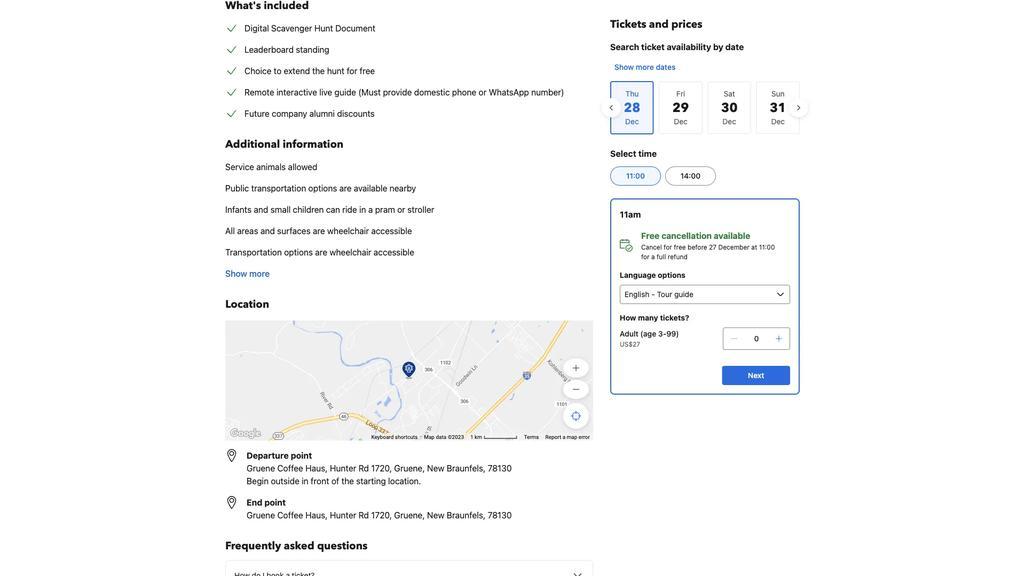 Task type: locate. For each thing, give the bounding box(es) containing it.
more down transportation at the top left
[[249, 269, 270, 279]]

1 vertical spatial a
[[652, 253, 655, 261]]

discounts
[[337, 109, 375, 119]]

(age
[[641, 330, 657, 339]]

dec for 31
[[772, 117, 785, 126]]

0 vertical spatial haus,
[[306, 464, 328, 474]]

braunfels, inside end point gruene coffee haus, hunter rd 1720, gruene, new braunfels, 78130
[[447, 511, 486, 521]]

are up transportation options are wheelchair accessible
[[313, 226, 325, 236]]

language
[[620, 271, 656, 280]]

1720, inside departure point gruene coffee haus, hunter rd 1720, gruene, new braunfels, 78130 begin outside in front of the starting location.
[[371, 464, 392, 474]]

0 vertical spatial new
[[427, 464, 445, 474]]

1720, for end
[[371, 511, 392, 521]]

0 vertical spatial 1720,
[[371, 464, 392, 474]]

©2023
[[448, 435, 464, 441]]

phone
[[452, 87, 477, 97]]

show more dates
[[615, 63, 676, 72]]

for up "full"
[[664, 244, 672, 251]]

0 vertical spatial and
[[649, 17, 669, 32]]

0 vertical spatial a
[[368, 205, 373, 215]]

gruene inside departure point gruene coffee haus, hunter rd 1720, gruene, new braunfels, 78130 begin outside in front of the starting location.
[[247, 464, 275, 474]]

rd
[[359, 464, 369, 474], [359, 511, 369, 521]]

transportation options are wheelchair accessible
[[225, 248, 414, 258]]

are down all areas and surfaces are wheelchair accessible
[[315, 248, 327, 258]]

1 vertical spatial haus,
[[306, 511, 328, 521]]

1 horizontal spatial available
[[714, 231, 751, 241]]

gruene, inside departure point gruene coffee haus, hunter rd 1720, gruene, new braunfels, 78130 begin outside in front of the starting location.
[[394, 464, 425, 474]]

0 vertical spatial gruene
[[247, 464, 275, 474]]

2 haus, from the top
[[306, 511, 328, 521]]

front
[[311, 477, 329, 487]]

adult (age 3-99) us$27
[[620, 330, 679, 348]]

dec down 31
[[772, 117, 785, 126]]

11:00 right at
[[759, 244, 775, 251]]

dec down 30
[[723, 117, 736, 126]]

new inside departure point gruene coffee haus, hunter rd 1720, gruene, new braunfels, 78130 begin outside in front of the starting location.
[[427, 464, 445, 474]]

all
[[225, 226, 235, 236]]

questions
[[317, 539, 368, 554]]

1 vertical spatial options
[[284, 248, 313, 258]]

map
[[567, 435, 578, 441]]

select time
[[610, 149, 657, 159]]

gruene down end
[[247, 511, 275, 521]]

information
[[283, 137, 344, 152]]

map
[[424, 435, 435, 441]]

2 vertical spatial for
[[641, 253, 650, 261]]

hunter inside departure point gruene coffee haus, hunter rd 1720, gruene, new braunfels, 78130 begin outside in front of the starting location.
[[330, 464, 356, 474]]

0
[[754, 335, 759, 343]]

2 horizontal spatial for
[[664, 244, 672, 251]]

map region
[[185, 292, 595, 566]]

search
[[610, 42, 639, 52]]

0 horizontal spatial dec
[[674, 117, 688, 126]]

braunfels,
[[447, 464, 486, 474], [447, 511, 486, 521]]

haus, down front
[[306, 511, 328, 521]]

1 dec from the left
[[674, 117, 688, 126]]

haus, up front
[[306, 464, 328, 474]]

2 vertical spatial a
[[563, 435, 566, 441]]

3 dec from the left
[[772, 117, 785, 126]]

haus,
[[306, 464, 328, 474], [306, 511, 328, 521]]

wheelchair down all areas and surfaces are wheelchair accessible
[[330, 248, 371, 258]]

dec inside sat 30 dec
[[723, 117, 736, 126]]

11:00
[[626, 172, 645, 181], [759, 244, 775, 251]]

1720, for departure
[[371, 464, 392, 474]]

show down transportation at the top left
[[225, 269, 247, 279]]

rd down starting
[[359, 511, 369, 521]]

1720,
[[371, 464, 392, 474], [371, 511, 392, 521]]

1720, down starting
[[371, 511, 392, 521]]

coffee up frequently asked questions
[[277, 511, 303, 521]]

point right end
[[265, 498, 286, 508]]

point
[[291, 451, 312, 461], [265, 498, 286, 508]]

braunfels, inside departure point gruene coffee haus, hunter rd 1720, gruene, new braunfels, 78130 begin outside in front of the starting location.
[[447, 464, 486, 474]]

show inside button
[[225, 269, 247, 279]]

surfaces
[[277, 226, 311, 236]]

0 vertical spatial available
[[354, 183, 387, 194]]

hunter up of
[[330, 464, 356, 474]]

0 horizontal spatial a
[[368, 205, 373, 215]]

dec inside fri 29 dec
[[674, 117, 688, 126]]

1 vertical spatial hunter
[[330, 511, 356, 521]]

0 vertical spatial point
[[291, 451, 312, 461]]

0 vertical spatial for
[[347, 66, 358, 76]]

and for tickets
[[649, 17, 669, 32]]

1 vertical spatial free
[[674, 244, 686, 251]]

hunter up questions
[[330, 511, 356, 521]]

leaderboard standing
[[245, 45, 329, 55]]

free inside free cancellation available cancel for free before 27 december at 11:00 for a full refund
[[674, 244, 686, 251]]

hunter for end
[[330, 511, 356, 521]]

how
[[620, 314, 636, 323]]

gruene, down location.
[[394, 511, 425, 521]]

report a map error link
[[546, 435, 590, 441]]

1 vertical spatial braunfels,
[[447, 511, 486, 521]]

rd inside end point gruene coffee haus, hunter rd 1720, gruene, new braunfels, 78130
[[359, 511, 369, 521]]

1 vertical spatial the
[[342, 477, 354, 487]]

the left hunt
[[312, 66, 325, 76]]

at
[[752, 244, 757, 251]]

1 horizontal spatial show
[[615, 63, 634, 72]]

2 vertical spatial are
[[315, 248, 327, 258]]

2 vertical spatial and
[[261, 226, 275, 236]]

language options
[[620, 271, 686, 280]]

terms link
[[524, 435, 539, 441]]

available inside free cancellation available cancel for free before 27 december at 11:00 for a full refund
[[714, 231, 751, 241]]

29
[[673, 99, 689, 117]]

0 vertical spatial free
[[360, 66, 375, 76]]

0 vertical spatial rd
[[359, 464, 369, 474]]

1 vertical spatial gruene
[[247, 511, 275, 521]]

gruene, inside end point gruene coffee haus, hunter rd 1720, gruene, new braunfels, 78130
[[394, 511, 425, 521]]

more inside button
[[636, 63, 654, 72]]

1 1720, from the top
[[371, 464, 392, 474]]

dates
[[656, 63, 676, 72]]

gruene,
[[394, 464, 425, 474], [394, 511, 425, 521]]

error
[[579, 435, 590, 441]]

more left dates
[[636, 63, 654, 72]]

dec inside sun 31 dec
[[772, 117, 785, 126]]

2 rd from the top
[[359, 511, 369, 521]]

in left front
[[302, 477, 309, 487]]

1 vertical spatial 1720,
[[371, 511, 392, 521]]

dec
[[674, 117, 688, 126], [723, 117, 736, 126], [772, 117, 785, 126]]

0 vertical spatial in
[[359, 205, 366, 215]]

are up ride
[[340, 183, 352, 194]]

sat
[[724, 89, 735, 98]]

new for end point gruene coffee haus, hunter rd 1720, gruene, new braunfels, 78130
[[427, 511, 445, 521]]

1 vertical spatial available
[[714, 231, 751, 241]]

0 horizontal spatial the
[[312, 66, 325, 76]]

accessible
[[371, 226, 412, 236], [374, 248, 414, 258]]

show
[[615, 63, 634, 72], [225, 269, 247, 279]]

0 vertical spatial more
[[636, 63, 654, 72]]

1 vertical spatial point
[[265, 498, 286, 508]]

1 horizontal spatial in
[[359, 205, 366, 215]]

free up (must
[[360, 66, 375, 76]]

tickets and prices
[[610, 17, 703, 32]]

gruene inside end point gruene coffee haus, hunter rd 1720, gruene, new braunfels, 78130
[[247, 511, 275, 521]]

1 vertical spatial gruene,
[[394, 511, 425, 521]]

digital
[[245, 23, 269, 33]]

available up december
[[714, 231, 751, 241]]

0 horizontal spatial or
[[397, 205, 405, 215]]

2 coffee from the top
[[277, 511, 303, 521]]

guide
[[335, 87, 356, 97]]

1 horizontal spatial or
[[479, 87, 487, 97]]

location.
[[388, 477, 421, 487]]

show inside button
[[615, 63, 634, 72]]

0 horizontal spatial 11:00
[[626, 172, 645, 181]]

rd up starting
[[359, 464, 369, 474]]

1 hunter from the top
[[330, 464, 356, 474]]

and right areas
[[261, 226, 275, 236]]

wheelchair down ride
[[327, 226, 369, 236]]

1 vertical spatial show
[[225, 269, 247, 279]]

1 78130 from the top
[[488, 464, 512, 474]]

0 horizontal spatial point
[[265, 498, 286, 508]]

1 rd from the top
[[359, 464, 369, 474]]

point for departure
[[291, 451, 312, 461]]

the right of
[[342, 477, 354, 487]]

1 horizontal spatial point
[[291, 451, 312, 461]]

options for language
[[658, 271, 686, 280]]

haus, inside departure point gruene coffee haus, hunter rd 1720, gruene, new braunfels, 78130 begin outside in front of the starting location.
[[306, 464, 328, 474]]

0 vertical spatial braunfels,
[[447, 464, 486, 474]]

1 new from the top
[[427, 464, 445, 474]]

live
[[319, 87, 332, 97]]

1720, up starting
[[371, 464, 392, 474]]

remote interactive live guide (must provide domestic phone or whatsapp number)
[[245, 87, 564, 97]]

coffee for end
[[277, 511, 303, 521]]

end
[[247, 498, 262, 508]]

asked
[[284, 539, 315, 554]]

1 coffee from the top
[[277, 464, 303, 474]]

more for show more
[[249, 269, 270, 279]]

new inside end point gruene coffee haus, hunter rd 1720, gruene, new braunfels, 78130
[[427, 511, 445, 521]]

nearby
[[390, 183, 416, 194]]

show for show more dates
[[615, 63, 634, 72]]

14:00
[[681, 172, 701, 181]]

a left "full"
[[652, 253, 655, 261]]

1720, inside end point gruene coffee haus, hunter rd 1720, gruene, new braunfels, 78130
[[371, 511, 392, 521]]

1 horizontal spatial the
[[342, 477, 354, 487]]

future
[[245, 109, 270, 119]]

coffee up outside
[[277, 464, 303, 474]]

0 vertical spatial hunter
[[330, 464, 356, 474]]

options down refund
[[658, 271, 686, 280]]

2 gruene from the top
[[247, 511, 275, 521]]

the
[[312, 66, 325, 76], [342, 477, 354, 487]]

ticket
[[641, 42, 665, 52]]

dec down 29
[[674, 117, 688, 126]]

0 vertical spatial accessible
[[371, 226, 412, 236]]

point inside departure point gruene coffee haus, hunter rd 1720, gruene, new braunfels, 78130 begin outside in front of the starting location.
[[291, 451, 312, 461]]

2 new from the top
[[427, 511, 445, 521]]

0 horizontal spatial show
[[225, 269, 247, 279]]

a
[[368, 205, 373, 215], [652, 253, 655, 261], [563, 435, 566, 441]]

for
[[347, 66, 358, 76], [664, 244, 672, 251], [641, 253, 650, 261]]

0 horizontal spatial in
[[302, 477, 309, 487]]

hunter inside end point gruene coffee haus, hunter rd 1720, gruene, new braunfels, 78130
[[330, 511, 356, 521]]

1 horizontal spatial a
[[563, 435, 566, 441]]

free cancellation available cancel for free before 27 december at 11:00 for a full refund
[[641, 231, 775, 261]]

1 haus, from the top
[[306, 464, 328, 474]]

location
[[225, 297, 269, 312]]

1 vertical spatial or
[[397, 205, 405, 215]]

1 horizontal spatial free
[[674, 244, 686, 251]]

2 1720, from the top
[[371, 511, 392, 521]]

1 vertical spatial 11:00
[[759, 244, 775, 251]]

coffee inside end point gruene coffee haus, hunter rd 1720, gruene, new braunfels, 78130
[[277, 511, 303, 521]]

free up refund
[[674, 244, 686, 251]]

2 gruene, from the top
[[394, 511, 425, 521]]

2 78130 from the top
[[488, 511, 512, 521]]

1 vertical spatial in
[[302, 477, 309, 487]]

transportation
[[251, 183, 306, 194]]

1 vertical spatial rd
[[359, 511, 369, 521]]

2 vertical spatial options
[[658, 271, 686, 280]]

for right hunt
[[347, 66, 358, 76]]

region
[[602, 77, 809, 139]]

adult
[[620, 330, 639, 339]]

provide
[[383, 87, 412, 97]]

2 braunfels, from the top
[[447, 511, 486, 521]]

more inside button
[[249, 269, 270, 279]]

a left map at the bottom right of page
[[563, 435, 566, 441]]

30
[[721, 99, 738, 117]]

1 gruene, from the top
[[394, 464, 425, 474]]

can
[[326, 205, 340, 215]]

coffee inside departure point gruene coffee haus, hunter rd 1720, gruene, new braunfels, 78130 begin outside in front of the starting location.
[[277, 464, 303, 474]]

the inside departure point gruene coffee haus, hunter rd 1720, gruene, new braunfels, 78130 begin outside in front of the starting location.
[[342, 477, 354, 487]]

infants and small children can ride in a pram or stroller
[[225, 205, 434, 215]]

0 vertical spatial gruene,
[[394, 464, 425, 474]]

0 vertical spatial show
[[615, 63, 634, 72]]

future company alumni discounts
[[245, 109, 375, 119]]

0 vertical spatial 11:00
[[626, 172, 645, 181]]

for down cancel
[[641, 253, 650, 261]]

1 vertical spatial coffee
[[277, 511, 303, 521]]

point up outside
[[291, 451, 312, 461]]

options up infants and small children can ride in a pram or stroller
[[308, 183, 337, 194]]

1 vertical spatial and
[[254, 205, 268, 215]]

all areas and surfaces are wheelchair accessible
[[225, 226, 412, 236]]

2 dec from the left
[[723, 117, 736, 126]]

0 vertical spatial wheelchair
[[327, 226, 369, 236]]

1 horizontal spatial 11:00
[[759, 244, 775, 251]]

gruene, up location.
[[394, 464, 425, 474]]

keyboard
[[371, 435, 394, 441]]

0 vertical spatial 78130
[[488, 464, 512, 474]]

rd for end
[[359, 511, 369, 521]]

starting
[[356, 477, 386, 487]]

of
[[332, 477, 339, 487]]

haus, inside end point gruene coffee haus, hunter rd 1720, gruene, new braunfels, 78130
[[306, 511, 328, 521]]

point inside end point gruene coffee haus, hunter rd 1720, gruene, new braunfels, 78130
[[265, 498, 286, 508]]

in inside departure point gruene coffee haus, hunter rd 1720, gruene, new braunfels, 78130 begin outside in front of the starting location.
[[302, 477, 309, 487]]

gruene up 'begin' on the bottom left of the page
[[247, 464, 275, 474]]

0 vertical spatial or
[[479, 87, 487, 97]]

0 vertical spatial coffee
[[277, 464, 303, 474]]

1 horizontal spatial dec
[[723, 117, 736, 126]]

in right ride
[[359, 205, 366, 215]]

0 horizontal spatial free
[[360, 66, 375, 76]]

2 horizontal spatial dec
[[772, 117, 785, 126]]

2 horizontal spatial a
[[652, 253, 655, 261]]

1 vertical spatial are
[[313, 226, 325, 236]]

0 horizontal spatial more
[[249, 269, 270, 279]]

1 gruene from the top
[[247, 464, 275, 474]]

free
[[360, 66, 375, 76], [674, 244, 686, 251]]

or right phone
[[479, 87, 487, 97]]

0 vertical spatial options
[[308, 183, 337, 194]]

a left pram
[[368, 205, 373, 215]]

1 braunfels, from the top
[[447, 464, 486, 474]]

11:00 down select time
[[626, 172, 645, 181]]

public transportation options are available nearby
[[225, 183, 416, 194]]

report
[[546, 435, 561, 441]]

1 vertical spatial 78130
[[488, 511, 512, 521]]

options down surfaces
[[284, 248, 313, 258]]

public
[[225, 183, 249, 194]]

1 horizontal spatial more
[[636, 63, 654, 72]]

braunfels, for end point gruene coffee haus, hunter rd 1720, gruene, new braunfels, 78130
[[447, 511, 486, 521]]

rd inside departure point gruene coffee haus, hunter rd 1720, gruene, new braunfels, 78130 begin outside in front of the starting location.
[[359, 464, 369, 474]]

and left small
[[254, 205, 268, 215]]

gruene for departure
[[247, 464, 275, 474]]

and up ticket
[[649, 17, 669, 32]]

areas
[[237, 226, 258, 236]]

prices
[[672, 17, 703, 32]]

hunter
[[330, 464, 356, 474], [330, 511, 356, 521]]

begin
[[247, 477, 269, 487]]

1 vertical spatial new
[[427, 511, 445, 521]]

point for end
[[265, 498, 286, 508]]

a inside free cancellation available cancel for free before 27 december at 11:00 for a full refund
[[652, 253, 655, 261]]

keyboard shortcuts
[[371, 435, 418, 441]]

1 vertical spatial more
[[249, 269, 270, 279]]

available up pram
[[354, 183, 387, 194]]

or right pram
[[397, 205, 405, 215]]

show down search
[[615, 63, 634, 72]]

78130 inside departure point gruene coffee haus, hunter rd 1720, gruene, new braunfels, 78130 begin outside in front of the starting location.
[[488, 464, 512, 474]]

cancel
[[641, 244, 662, 251]]

27
[[709, 244, 717, 251]]

rd for departure
[[359, 464, 369, 474]]

available
[[354, 183, 387, 194], [714, 231, 751, 241]]

78130 for end point gruene coffee haus, hunter rd 1720, gruene, new braunfels, 78130
[[488, 511, 512, 521]]

2 hunter from the top
[[330, 511, 356, 521]]

78130 inside end point gruene coffee haus, hunter rd 1720, gruene, new braunfels, 78130
[[488, 511, 512, 521]]



Task type: vqa. For each thing, say whether or not it's contained in the screenshot.
16 January 2024 Checkbox
no



Task type: describe. For each thing, give the bounding box(es) containing it.
scavenger
[[271, 23, 312, 33]]

ride
[[342, 205, 357, 215]]

0 vertical spatial the
[[312, 66, 325, 76]]

0 vertical spatial are
[[340, 183, 352, 194]]

map data ©2023
[[424, 435, 464, 441]]

to
[[274, 66, 282, 76]]

whatsapp
[[489, 87, 529, 97]]

11:00 inside free cancellation available cancel for free before 27 december at 11:00 for a full refund
[[759, 244, 775, 251]]

many
[[638, 314, 658, 323]]

additional information
[[225, 137, 344, 152]]

99)
[[667, 330, 679, 339]]

search ticket availability by date
[[610, 42, 744, 52]]

digital scavenger hunt document
[[245, 23, 376, 33]]

shortcuts
[[395, 435, 418, 441]]

sun
[[772, 89, 785, 98]]

infants
[[225, 205, 252, 215]]

number)
[[532, 87, 564, 97]]

show more button
[[225, 268, 270, 280]]

1 km button
[[467, 434, 521, 441]]

full
[[657, 253, 666, 261]]

children
[[293, 205, 324, 215]]

departure
[[247, 451, 289, 461]]

transportation
[[225, 248, 282, 258]]

coffee for departure
[[277, 464, 303, 474]]

0 horizontal spatial available
[[354, 183, 387, 194]]

and for infants
[[254, 205, 268, 215]]

leaderboard
[[245, 45, 294, 55]]

hunt
[[327, 66, 345, 76]]

additional
[[225, 137, 280, 152]]

braunfels, for departure point gruene coffee haus, hunter rd 1720, gruene, new braunfels, 78130 begin outside in front of the starting location.
[[447, 464, 486, 474]]

small
[[271, 205, 291, 215]]

refund
[[668, 253, 688, 261]]

1 vertical spatial accessible
[[374, 248, 414, 258]]

dec for 29
[[674, 117, 688, 126]]

data
[[436, 435, 447, 441]]

fri 29 dec
[[673, 89, 689, 126]]

fri
[[677, 89, 685, 98]]

gruene, for departure point gruene coffee haus, hunter rd 1720, gruene, new braunfels, 78130 begin outside in front of the starting location.
[[394, 464, 425, 474]]

keyboard shortcuts button
[[371, 434, 418, 441]]

how many tickets?
[[620, 314, 689, 323]]

show for show more
[[225, 269, 247, 279]]

gruene for end
[[247, 511, 275, 521]]

standing
[[296, 45, 329, 55]]

extend
[[284, 66, 310, 76]]

service animals allowed
[[225, 162, 317, 172]]

service
[[225, 162, 254, 172]]

dec for 30
[[723, 117, 736, 126]]

1 horizontal spatial for
[[641, 253, 650, 261]]

hunter for departure
[[330, 464, 356, 474]]

31
[[770, 99, 787, 117]]

choice to extend the hunt for free
[[245, 66, 375, 76]]

date
[[726, 42, 744, 52]]

report a map error
[[546, 435, 590, 441]]

end point gruene coffee haus, hunter rd 1720, gruene, new braunfels, 78130
[[247, 498, 512, 521]]

pram
[[375, 205, 395, 215]]

stroller
[[408, 205, 434, 215]]

show more
[[225, 269, 270, 279]]

interactive
[[277, 87, 317, 97]]

tickets
[[610, 17, 647, 32]]

sun 31 dec
[[770, 89, 787, 126]]

company
[[272, 109, 307, 119]]

time
[[639, 149, 657, 159]]

choice
[[245, 66, 272, 76]]

google image
[[228, 427, 263, 441]]

show more dates button
[[610, 58, 680, 77]]

haus, for end
[[306, 511, 328, 521]]

frequently asked questions
[[225, 539, 368, 554]]

region containing 29
[[602, 77, 809, 139]]

1 km
[[471, 435, 484, 441]]

free
[[641, 231, 660, 241]]

us$27
[[620, 341, 640, 348]]

frequently
[[225, 539, 281, 554]]

departure point gruene coffee haus, hunter rd 1720, gruene, new braunfels, 78130 begin outside in front of the starting location.
[[247, 451, 512, 487]]

terms
[[524, 435, 539, 441]]

3-
[[658, 330, 667, 339]]

remote
[[245, 87, 274, 97]]

options for transportation
[[284, 248, 313, 258]]

allowed
[[288, 162, 317, 172]]

11am
[[620, 210, 641, 220]]

gruene, for end point gruene coffee haus, hunter rd 1720, gruene, new braunfels, 78130
[[394, 511, 425, 521]]

animals
[[256, 162, 286, 172]]

by
[[713, 42, 724, 52]]

next button
[[722, 366, 790, 386]]

(must
[[358, 87, 381, 97]]

document
[[335, 23, 376, 33]]

december
[[719, 244, 750, 251]]

km
[[475, 435, 482, 441]]

cancellation
[[662, 231, 712, 241]]

1 vertical spatial for
[[664, 244, 672, 251]]

78130 for departure point gruene coffee haus, hunter rd 1720, gruene, new braunfels, 78130 begin outside in front of the starting location.
[[488, 464, 512, 474]]

haus, for departure
[[306, 464, 328, 474]]

before
[[688, 244, 708, 251]]

1 vertical spatial wheelchair
[[330, 248, 371, 258]]

sat 30 dec
[[721, 89, 738, 126]]

more for show more dates
[[636, 63, 654, 72]]

new for departure point gruene coffee haus, hunter rd 1720, gruene, new braunfels, 78130 begin outside in front of the starting location.
[[427, 464, 445, 474]]

0 horizontal spatial for
[[347, 66, 358, 76]]



